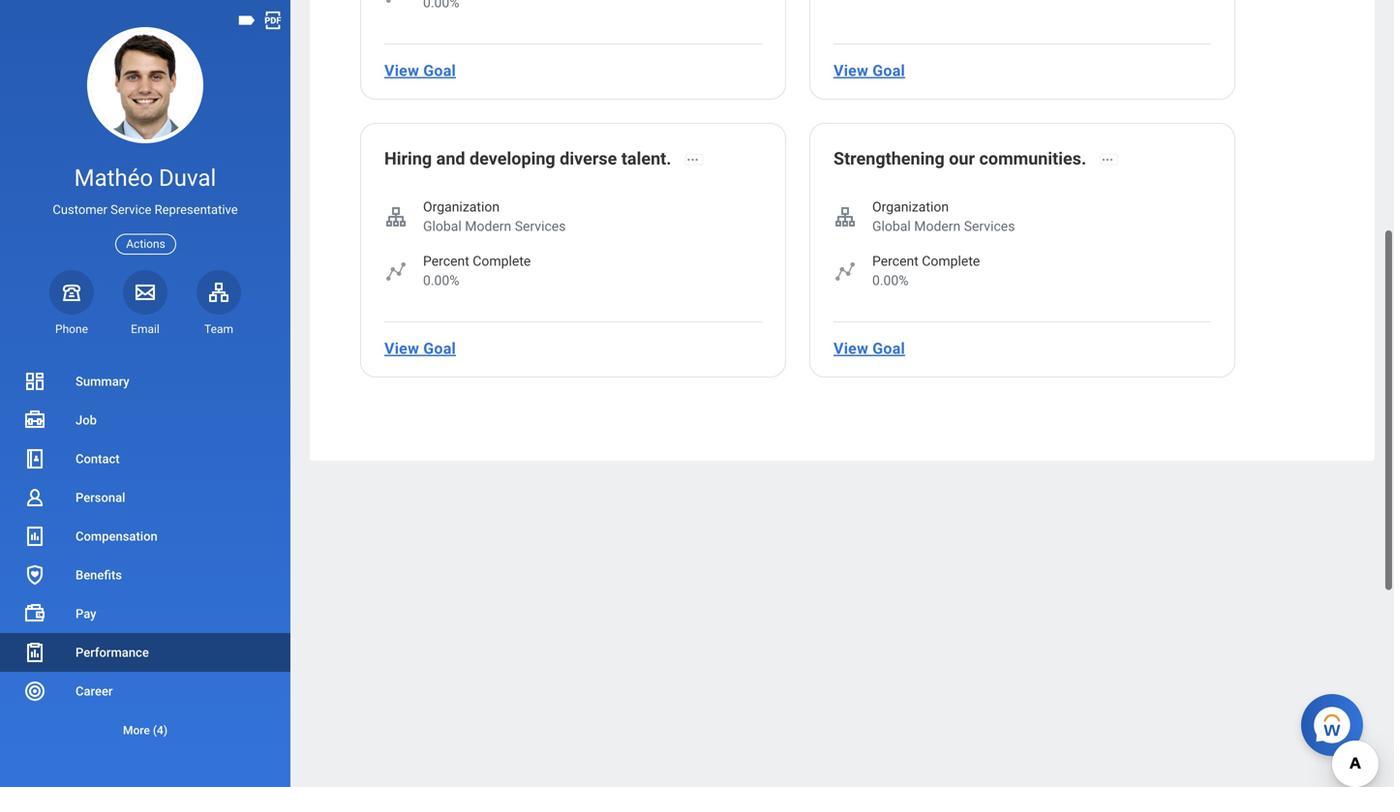 Task type: vqa. For each thing, say whether or not it's contained in the screenshot.
Organization corresponding to and
yes



Task type: describe. For each thing, give the bounding box(es) containing it.
our
[[949, 149, 975, 169]]

related actions image
[[686, 153, 700, 166]]

summary link
[[0, 362, 291, 401]]

0.00% element for strengthening
[[873, 271, 980, 291]]

benefits link
[[0, 556, 291, 595]]

benefits
[[76, 568, 122, 583]]

services for communities.
[[964, 218, 1015, 234]]

1 vertical spatial c line image
[[834, 260, 857, 283]]

percent complete 0.00% for our
[[873, 253, 980, 289]]

complete for and
[[473, 253, 531, 269]]

0 horizontal spatial c line image
[[384, 0, 408, 5]]

hiring and developing diverse talent. element
[[384, 147, 672, 174]]

related actions image
[[1101, 153, 1115, 166]]

job
[[76, 413, 97, 428]]

view team image
[[207, 281, 231, 304]]

pay image
[[23, 602, 46, 626]]

0.00% for strengthening
[[873, 273, 909, 289]]

organization for and
[[423, 199, 500, 215]]

mail image
[[134, 281, 157, 304]]

phone image
[[58, 281, 85, 304]]

benefits image
[[23, 564, 46, 587]]

global for strengthening
[[873, 218, 911, 234]]

navigation pane region
[[0, 0, 291, 787]]

summary image
[[23, 370, 46, 393]]

communities.
[[980, 149, 1087, 169]]

email button
[[123, 270, 168, 337]]

0.00% for hiring
[[423, 273, 460, 289]]

email
[[131, 322, 160, 336]]

email mathéo duval element
[[123, 321, 168, 337]]

hiring and developing diverse talent.
[[384, 149, 672, 169]]

org chart image for hiring and developing diverse talent.
[[384, 205, 408, 229]]

services for developing
[[515, 218, 566, 234]]

workday assistant region
[[1302, 687, 1371, 756]]

more (4) button
[[0, 719, 291, 742]]

organization for our
[[873, 199, 949, 215]]

hiring
[[384, 149, 432, 169]]

job image
[[23, 409, 46, 432]]

customer
[[53, 203, 107, 217]]

actions
[[126, 237, 165, 251]]

team
[[204, 322, 233, 336]]

performance image
[[23, 641, 46, 664]]

service
[[111, 203, 152, 217]]

team mathéo duval element
[[197, 321, 241, 337]]

performance link
[[0, 633, 291, 672]]

job link
[[0, 401, 291, 440]]



Task type: locate. For each thing, give the bounding box(es) containing it.
career link
[[0, 672, 291, 711]]

0 horizontal spatial percent
[[423, 253, 470, 269]]

1 organization global modern services from the left
[[423, 199, 566, 234]]

view goal
[[384, 62, 456, 80], [834, 62, 906, 80], [384, 339, 456, 358], [834, 339, 906, 358]]

actions button
[[115, 234, 176, 254]]

complete for our
[[922, 253, 980, 269]]

(4)
[[153, 724, 168, 738]]

0 horizontal spatial global modern services element
[[423, 217, 566, 236]]

developing
[[470, 149, 556, 169]]

0 horizontal spatial global
[[423, 218, 462, 234]]

organization down the strengthening
[[873, 199, 949, 215]]

mathéo duval
[[74, 164, 216, 192]]

2 global modern services element from the left
[[873, 217, 1015, 236]]

modern for our
[[915, 218, 961, 234]]

diverse
[[560, 149, 617, 169]]

personal
[[76, 491, 125, 505]]

1 percent from the left
[[423, 253, 470, 269]]

modern down developing
[[465, 218, 512, 234]]

1 horizontal spatial percent
[[873, 253, 919, 269]]

global
[[423, 218, 462, 234], [873, 218, 911, 234]]

and
[[436, 149, 465, 169]]

2 complete from the left
[[922, 253, 980, 269]]

personal link
[[0, 478, 291, 517]]

1 complete from the left
[[473, 253, 531, 269]]

1 horizontal spatial complete
[[922, 253, 980, 269]]

2 0.00% from the left
[[873, 273, 909, 289]]

2 percent complete 0.00% from the left
[[873, 253, 980, 289]]

more (4) button
[[0, 711, 291, 750]]

global for hiring
[[423, 218, 462, 234]]

view goal button
[[377, 51, 464, 90], [826, 51, 913, 90], [377, 329, 464, 368], [826, 329, 913, 368]]

0 horizontal spatial org chart image
[[384, 205, 408, 229]]

0 vertical spatial c line image
[[384, 0, 408, 5]]

1 0.00% from the left
[[423, 273, 460, 289]]

0 horizontal spatial services
[[515, 218, 566, 234]]

0.00% element for hiring
[[423, 271, 531, 291]]

more
[[123, 724, 150, 738]]

global modern services element for our
[[873, 217, 1015, 236]]

org chart image up c line image
[[384, 205, 408, 229]]

global modern services element
[[423, 217, 566, 236], [873, 217, 1015, 236]]

customer service representative
[[53, 203, 238, 217]]

modern down strengthening our communities. element
[[915, 218, 961, 234]]

phone
[[55, 322, 88, 336]]

modern for and
[[465, 218, 512, 234]]

org chart image
[[384, 205, 408, 229], [834, 205, 857, 229]]

1 horizontal spatial modern
[[915, 218, 961, 234]]

performance
[[76, 646, 149, 660]]

percent for hiring
[[423, 253, 470, 269]]

2 organization global modern services from the left
[[873, 199, 1015, 234]]

list containing summary
[[0, 362, 291, 750]]

1 horizontal spatial 0.00%
[[873, 273, 909, 289]]

2 global from the left
[[873, 218, 911, 234]]

2 modern from the left
[[915, 218, 961, 234]]

global down and
[[423, 218, 462, 234]]

0 horizontal spatial organization
[[423, 199, 500, 215]]

2 percent from the left
[[873, 253, 919, 269]]

services down hiring and developing diverse talent. element
[[515, 218, 566, 234]]

career
[[76, 684, 113, 699]]

organization global modern services down developing
[[423, 199, 566, 234]]

1 org chart image from the left
[[384, 205, 408, 229]]

global down the strengthening
[[873, 218, 911, 234]]

phone mathéo duval element
[[49, 321, 94, 337]]

compensation
[[76, 529, 158, 544]]

more (4)
[[123, 724, 168, 738]]

representative
[[155, 203, 238, 217]]

1 horizontal spatial organization global modern services
[[873, 199, 1015, 234]]

strengthening our communities. element
[[834, 147, 1087, 174]]

list
[[0, 362, 291, 750]]

0 horizontal spatial organization global modern services
[[423, 199, 566, 234]]

global modern services element down developing
[[423, 217, 566, 236]]

complete
[[473, 253, 531, 269], [922, 253, 980, 269]]

1 horizontal spatial org chart image
[[834, 205, 857, 229]]

1 modern from the left
[[465, 218, 512, 234]]

c line image
[[384, 260, 408, 283]]

tag image
[[236, 10, 258, 31]]

1 horizontal spatial percent complete 0.00%
[[873, 253, 980, 289]]

organization global modern services
[[423, 199, 566, 234], [873, 199, 1015, 234]]

goal
[[424, 62, 456, 80], [873, 62, 906, 80], [424, 339, 456, 358], [873, 339, 906, 358]]

organization global modern services down strengthening our communities. element
[[873, 199, 1015, 234]]

percent for strengthening
[[873, 253, 919, 269]]

contact
[[76, 452, 120, 466]]

1 services from the left
[[515, 218, 566, 234]]

view
[[384, 62, 419, 80], [834, 62, 869, 80], [384, 339, 419, 358], [834, 339, 869, 358]]

personal image
[[23, 486, 46, 509]]

contact link
[[0, 440, 291, 478]]

percent
[[423, 253, 470, 269], [873, 253, 919, 269]]

1 horizontal spatial c line image
[[834, 260, 857, 283]]

global modern services element for and
[[423, 217, 566, 236]]

career image
[[23, 680, 46, 703]]

organization down and
[[423, 199, 500, 215]]

0.00% element
[[423, 0, 531, 13], [423, 271, 531, 291], [873, 271, 980, 291]]

strengthening our communities.
[[834, 149, 1087, 169]]

1 horizontal spatial global modern services element
[[873, 217, 1015, 236]]

1 global modern services element from the left
[[423, 217, 566, 236]]

1 horizontal spatial organization
[[873, 199, 949, 215]]

pay link
[[0, 595, 291, 633]]

services
[[515, 218, 566, 234], [964, 218, 1015, 234]]

0 horizontal spatial complete
[[473, 253, 531, 269]]

c line image
[[384, 0, 408, 5], [834, 260, 857, 283]]

organization global modern services for and
[[423, 199, 566, 234]]

1 horizontal spatial global
[[873, 218, 911, 234]]

modern
[[465, 218, 512, 234], [915, 218, 961, 234]]

phone button
[[49, 270, 94, 337]]

0.00%
[[423, 273, 460, 289], [873, 273, 909, 289]]

compensation link
[[0, 517, 291, 556]]

pay
[[76, 607, 96, 621]]

percent complete 0.00% for and
[[423, 253, 531, 289]]

global modern services element down strengthening our communities. element
[[873, 217, 1015, 236]]

1 percent complete 0.00% from the left
[[423, 253, 531, 289]]

strengthening
[[834, 149, 945, 169]]

talent.
[[622, 149, 672, 169]]

mathéo
[[74, 164, 153, 192]]

1 horizontal spatial services
[[964, 218, 1015, 234]]

0 horizontal spatial percent complete 0.00%
[[423, 253, 531, 289]]

1 global from the left
[[423, 218, 462, 234]]

duval
[[159, 164, 216, 192]]

2 organization from the left
[[873, 199, 949, 215]]

services down strengthening our communities. element
[[964, 218, 1015, 234]]

2 services from the left
[[964, 218, 1015, 234]]

2 org chart image from the left
[[834, 205, 857, 229]]

org chart image down the strengthening
[[834, 205, 857, 229]]

organization
[[423, 199, 500, 215], [873, 199, 949, 215]]

compensation image
[[23, 525, 46, 548]]

1 organization from the left
[[423, 199, 500, 215]]

org chart image for strengthening our communities.
[[834, 205, 857, 229]]

0 horizontal spatial modern
[[465, 218, 512, 234]]

organization global modern services for our
[[873, 199, 1015, 234]]

contact image
[[23, 447, 46, 471]]

team link
[[197, 270, 241, 337]]

0 horizontal spatial 0.00%
[[423, 273, 460, 289]]

view printable version (pdf) image
[[262, 10, 284, 31]]

summary
[[76, 374, 130, 389]]

percent complete 0.00%
[[423, 253, 531, 289], [873, 253, 980, 289]]



